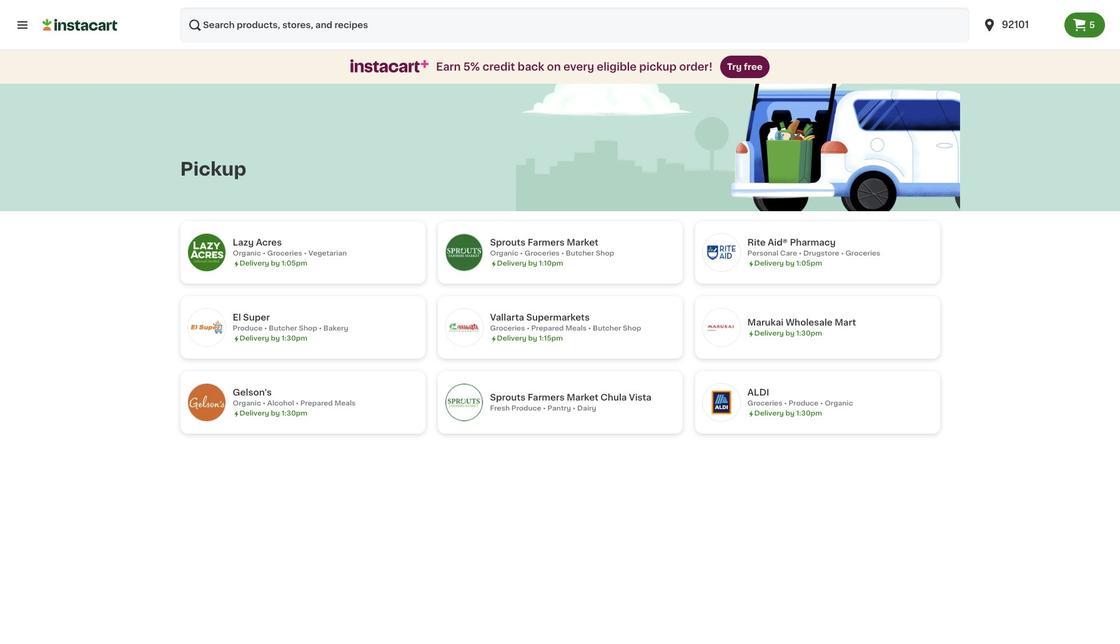 Task type: describe. For each thing, give the bounding box(es) containing it.
try
[[727, 62, 742, 71]]

produce inside aldi groceries • produce • organic
[[789, 400, 819, 407]]

delivery for vallarta supermarkets
[[497, 335, 527, 342]]

5%
[[463, 62, 480, 72]]

marukai
[[748, 318, 784, 327]]

1:30pm for el super
[[282, 335, 308, 342]]

earn 5% credit back on every eligible pickup order!
[[436, 62, 713, 72]]

prepared inside vallarta supermarkets groceries • prepared meals • butcher shop
[[531, 325, 564, 332]]

earn
[[436, 62, 461, 72]]

by for sprouts farmers market
[[528, 260, 537, 267]]

delivery by 1:05pm for pharmacy
[[755, 260, 822, 267]]

lazy
[[233, 238, 254, 247]]

groceries inside lazy acres organic • groceries • vegetarian
[[267, 250, 302, 257]]

el super produce • butcher shop • bakery
[[233, 313, 348, 332]]

free
[[744, 62, 763, 71]]

meals inside vallarta supermarkets groceries • prepared meals • butcher shop
[[566, 325, 587, 332]]

1:30pm for gelson's
[[282, 410, 308, 417]]

super
[[243, 313, 270, 322]]

shop for groceries
[[623, 325, 641, 332]]

el super image
[[188, 309, 225, 346]]

vista
[[629, 393, 652, 402]]

pantry
[[548, 405, 571, 412]]

order!
[[679, 62, 713, 72]]

gelson's image
[[188, 384, 225, 421]]

delivery by 1:30pm for el super
[[240, 335, 308, 342]]

butcher for groceries
[[593, 325, 621, 332]]

meals inside the gelson's organic • alcohol • prepared meals
[[335, 400, 356, 407]]

sprouts farmers market chula vista image
[[445, 384, 483, 421]]

rite aid® pharmacy image
[[703, 234, 740, 271]]

groceries inside aldi groceries • produce • organic
[[748, 400, 783, 407]]

2 92101 button from the left
[[982, 7, 1057, 42]]

marukai wholesale mart
[[748, 318, 856, 327]]

market for chula
[[567, 393, 599, 402]]

sprouts farmers market image
[[445, 234, 483, 271]]

pickup
[[180, 160, 246, 178]]

sprouts for chula
[[490, 393, 526, 402]]

delivery for sprouts farmers market
[[497, 260, 527, 267]]

wholesale
[[786, 318, 833, 327]]

butcher inside el super produce • butcher shop • bakery
[[269, 325, 297, 332]]

delivery for rite aid® pharmacy
[[755, 260, 784, 267]]

lazy acres image
[[188, 234, 225, 271]]

groceries inside the sprouts farmers market organic • groceries • butcher shop
[[525, 250, 560, 257]]

vallarta supermarkets image
[[445, 309, 483, 346]]

try free
[[727, 62, 763, 71]]

5
[[1090, 21, 1095, 29]]

1:15pm
[[539, 335, 563, 342]]

eligible
[[597, 62, 637, 72]]

personal
[[748, 250, 779, 257]]

acres
[[256, 238, 282, 247]]

market for organic
[[567, 238, 599, 247]]

delivery for aldi
[[755, 410, 784, 417]]

pickup main content
[[0, 50, 1120, 434]]

by down marukai wholesale mart
[[786, 330, 795, 337]]

aid®
[[768, 238, 788, 247]]

mart
[[835, 318, 856, 327]]

rite aid® pharmacy personal care • drugstore • groceries
[[748, 238, 881, 257]]

by for vallarta supermarkets
[[528, 335, 537, 342]]

delivery down marukai
[[755, 330, 784, 337]]

groceries inside vallarta supermarkets groceries • prepared meals • butcher shop
[[490, 325, 525, 332]]

on
[[547, 62, 561, 72]]

pickup
[[640, 62, 677, 72]]

butcher for market
[[566, 250, 594, 257]]

sprouts farmers market organic • groceries • butcher shop
[[490, 238, 614, 257]]



Task type: vqa. For each thing, say whether or not it's contained in the screenshot.


Task type: locate. For each thing, give the bounding box(es) containing it.
vallarta
[[490, 313, 524, 322]]

credit
[[483, 62, 515, 72]]

delivery
[[240, 260, 269, 267], [497, 260, 527, 267], [755, 260, 784, 267], [755, 330, 784, 337], [240, 335, 269, 342], [497, 335, 527, 342], [240, 410, 269, 417], [755, 410, 784, 417]]

1 horizontal spatial produce
[[512, 405, 542, 412]]

1:30pm
[[797, 330, 822, 337], [282, 335, 308, 342], [282, 410, 308, 417], [797, 410, 822, 417]]

sprouts
[[490, 238, 526, 247], [490, 393, 526, 402]]

1 vertical spatial sprouts
[[490, 393, 526, 402]]

pharmacy
[[790, 238, 836, 247]]

groceries inside rite aid® pharmacy personal care • drugstore • groceries
[[846, 250, 881, 257]]

butcher
[[566, 250, 594, 257], [269, 325, 297, 332], [593, 325, 621, 332]]

delivery by 1:10pm
[[497, 260, 563, 267]]

organic inside aldi groceries • produce • organic
[[825, 400, 853, 407]]

market
[[567, 238, 599, 247], [567, 393, 599, 402]]

92101 button
[[975, 7, 1065, 42], [982, 7, 1057, 42]]

by for rite aid® pharmacy
[[786, 260, 795, 267]]

supermarkets
[[526, 313, 590, 322]]

delivery down gelson's
[[240, 410, 269, 417]]

0 horizontal spatial meals
[[335, 400, 356, 407]]

delivery by 1:05pm down the 'care'
[[755, 260, 822, 267]]

delivery for el super
[[240, 335, 269, 342]]

1:30pm down aldi groceries • produce • organic
[[797, 410, 822, 417]]

organic inside lazy acres organic • groceries • vegetarian
[[233, 250, 261, 257]]

1:05pm for acres
[[282, 260, 307, 267]]

•
[[263, 250, 266, 257], [304, 250, 307, 257], [520, 250, 523, 257], [561, 250, 564, 257], [799, 250, 802, 257], [841, 250, 844, 257], [264, 325, 267, 332], [319, 325, 322, 332], [527, 325, 530, 332], [589, 325, 591, 332], [263, 400, 266, 407], [296, 400, 299, 407], [784, 400, 787, 407], [821, 400, 823, 407], [543, 405, 546, 412], [573, 405, 576, 412]]

1:30pm down el super produce • butcher shop • bakery
[[282, 335, 308, 342]]

1 vertical spatial prepared
[[300, 400, 333, 407]]

organic
[[233, 250, 261, 257], [490, 250, 519, 257], [233, 400, 261, 407], [825, 400, 853, 407]]

1 horizontal spatial shop
[[596, 250, 614, 257]]

gelson's organic • alcohol • prepared meals
[[233, 388, 356, 407]]

sprouts up the delivery by 1:10pm
[[490, 238, 526, 247]]

None search field
[[180, 7, 970, 42]]

by down lazy acres organic • groceries • vegetarian
[[271, 260, 280, 267]]

produce inside el super produce • butcher shop • bakery
[[233, 325, 263, 332]]

prepared inside the gelson's organic • alcohol • prepared meals
[[300, 400, 333, 407]]

farmers
[[528, 238, 565, 247], [528, 393, 565, 402]]

try free button
[[720, 56, 770, 78]]

shop inside the sprouts farmers market organic • groceries • butcher shop
[[596, 250, 614, 257]]

1 horizontal spatial delivery by 1:05pm
[[755, 260, 822, 267]]

1:30pm down "wholesale"
[[797, 330, 822, 337]]

by down the 'care'
[[786, 260, 795, 267]]

0 horizontal spatial shop
[[299, 325, 317, 332]]

5 button
[[1065, 12, 1105, 37]]

1:05pm for aid®
[[797, 260, 822, 267]]

delivery by 1:30pm down alcohol
[[240, 410, 308, 417]]

prepared right alcohol
[[300, 400, 333, 407]]

delivery by 1:30pm for aldi
[[755, 410, 822, 417]]

farmers up 1:10pm
[[528, 238, 565, 247]]

delivery by 1:30pm down el super produce • butcher shop • bakery
[[240, 335, 308, 342]]

by down alcohol
[[271, 410, 280, 417]]

groceries down acres
[[267, 250, 302, 257]]

delivery by 1:05pm down acres
[[240, 260, 307, 267]]

produce
[[233, 325, 263, 332], [789, 400, 819, 407], [512, 405, 542, 412]]

groceries down vallarta
[[490, 325, 525, 332]]

delivery by 1:15pm
[[497, 335, 563, 342]]

delivery by 1:30pm for gelson's
[[240, 410, 308, 417]]

0 horizontal spatial 1:05pm
[[282, 260, 307, 267]]

92101
[[1002, 20, 1029, 29]]

sprouts inside the sprouts farmers market organic • groceries • butcher shop
[[490, 238, 526, 247]]

chula
[[601, 393, 627, 402]]

delivery left 1:10pm
[[497, 260, 527, 267]]

delivery by 1:05pm for organic
[[240, 260, 307, 267]]

2 sprouts from the top
[[490, 393, 526, 402]]

organic inside the sprouts farmers market organic • groceries • butcher shop
[[490, 250, 519, 257]]

produce inside sprouts farmers market chula vista fresh produce • pantry • dairy
[[512, 405, 542, 412]]

delivery by 1:05pm
[[240, 260, 307, 267], [755, 260, 822, 267]]

2 farmers from the top
[[528, 393, 565, 402]]

dairy
[[577, 405, 597, 412]]

farmers inside sprouts farmers market chula vista fresh produce • pantry • dairy
[[528, 393, 565, 402]]

0 horizontal spatial delivery by 1:05pm
[[240, 260, 307, 267]]

1:30pm for aldi
[[797, 410, 822, 417]]

1 vertical spatial market
[[567, 393, 599, 402]]

1:05pm
[[282, 260, 307, 267], [797, 260, 822, 267]]

gelson's
[[233, 388, 272, 397]]

groceries up 1:10pm
[[525, 250, 560, 257]]

1 horizontal spatial meals
[[566, 325, 587, 332]]

alcohol
[[267, 400, 294, 407]]

shop inside el super produce • butcher shop • bakery
[[299, 325, 317, 332]]

2 horizontal spatial shop
[[623, 325, 641, 332]]

1:05pm down drugstore
[[797, 260, 822, 267]]

groceries
[[267, 250, 302, 257], [525, 250, 560, 257], [846, 250, 881, 257], [490, 325, 525, 332], [748, 400, 783, 407]]

care
[[780, 250, 797, 257]]

prepared
[[531, 325, 564, 332], [300, 400, 333, 407]]

rite
[[748, 238, 766, 247]]

market inside sprouts farmers market chula vista fresh produce • pantry • dairy
[[567, 393, 599, 402]]

every
[[564, 62, 594, 72]]

1 farmers from the top
[[528, 238, 565, 247]]

vallarta supermarkets groceries • prepared meals • butcher shop
[[490, 313, 641, 332]]

delivery down vallarta
[[497, 335, 527, 342]]

groceries right drugstore
[[846, 250, 881, 257]]

aldi
[[748, 388, 770, 397]]

fresh
[[490, 405, 510, 412]]

0 vertical spatial prepared
[[531, 325, 564, 332]]

delivery by 1:30pm down marukai wholesale mart
[[755, 330, 822, 337]]

1 horizontal spatial 1:05pm
[[797, 260, 822, 267]]

butcher inside vallarta supermarkets groceries • prepared meals • butcher shop
[[593, 325, 621, 332]]

by
[[271, 260, 280, 267], [528, 260, 537, 267], [786, 260, 795, 267], [786, 330, 795, 337], [271, 335, 280, 342], [528, 335, 537, 342], [271, 410, 280, 417], [786, 410, 795, 417]]

marukai wholesale mart image
[[703, 309, 740, 346]]

0 vertical spatial sprouts
[[490, 238, 526, 247]]

sprouts up the fresh
[[490, 393, 526, 402]]

delivery by 1:30pm down aldi groceries • produce • organic
[[755, 410, 822, 417]]

2 delivery by 1:05pm from the left
[[755, 260, 822, 267]]

1:10pm
[[539, 260, 563, 267]]

0 horizontal spatial prepared
[[300, 400, 333, 407]]

1 vertical spatial farmers
[[528, 393, 565, 402]]

0 vertical spatial market
[[567, 238, 599, 247]]

1 delivery by 1:05pm from the left
[[240, 260, 307, 267]]

delivery by 1:30pm
[[755, 330, 822, 337], [240, 335, 308, 342], [240, 410, 308, 417], [755, 410, 822, 417]]

delivery for gelson's
[[240, 410, 269, 417]]

groceries down aldi on the right bottom of the page
[[748, 400, 783, 407]]

sprouts farmers market chula vista fresh produce • pantry • dairy
[[490, 393, 652, 412]]

1 sprouts from the top
[[490, 238, 526, 247]]

aldi image
[[703, 384, 740, 421]]

by left 1:10pm
[[528, 260, 537, 267]]

instacart logo image
[[42, 17, 117, 32]]

aldi groceries • produce • organic
[[748, 388, 853, 407]]

1 market from the top
[[567, 238, 599, 247]]

by down aldi groceries • produce • organic
[[786, 410, 795, 417]]

lazy acres organic • groceries • vegetarian
[[233, 238, 347, 257]]

butcher inside the sprouts farmers market organic • groceries • butcher shop
[[566, 250, 594, 257]]

by for gelson's
[[271, 410, 280, 417]]

0 vertical spatial meals
[[566, 325, 587, 332]]

market inside the sprouts farmers market organic • groceries • butcher shop
[[567, 238, 599, 247]]

1 vertical spatial meals
[[335, 400, 356, 407]]

shop for market
[[596, 250, 614, 257]]

bakery
[[324, 325, 348, 332]]

1:05pm down lazy acres organic • groceries • vegetarian
[[282, 260, 307, 267]]

shop inside vallarta supermarkets groceries • prepared meals • butcher shop
[[623, 325, 641, 332]]

2 1:05pm from the left
[[797, 260, 822, 267]]

farmers inside the sprouts farmers market organic • groceries • butcher shop
[[528, 238, 565, 247]]

shop
[[596, 250, 614, 257], [299, 325, 317, 332], [623, 325, 641, 332]]

1 1:05pm from the left
[[282, 260, 307, 267]]

by for el super
[[271, 335, 280, 342]]

sprouts inside sprouts farmers market chula vista fresh produce • pantry • dairy
[[490, 393, 526, 402]]

delivery down 'lazy'
[[240, 260, 269, 267]]

back
[[518, 62, 545, 72]]

delivery for lazy acres
[[240, 260, 269, 267]]

2 horizontal spatial produce
[[789, 400, 819, 407]]

delivery down the personal
[[755, 260, 784, 267]]

Search field
[[180, 7, 970, 42]]

farmers up the pantry
[[528, 393, 565, 402]]

farmers for organic
[[528, 238, 565, 247]]

farmers for chula
[[528, 393, 565, 402]]

1 horizontal spatial prepared
[[531, 325, 564, 332]]

0 horizontal spatial produce
[[233, 325, 263, 332]]

meals
[[566, 325, 587, 332], [335, 400, 356, 407]]

by left 1:15pm
[[528, 335, 537, 342]]

by down el super produce • butcher shop • bakery
[[271, 335, 280, 342]]

by for lazy acres
[[271, 260, 280, 267]]

sprouts for organic
[[490, 238, 526, 247]]

prepared up 1:15pm
[[531, 325, 564, 332]]

delivery down aldi on the right bottom of the page
[[755, 410, 784, 417]]

organic inside the gelson's organic • alcohol • prepared meals
[[233, 400, 261, 407]]

by for aldi
[[786, 410, 795, 417]]

delivery down super
[[240, 335, 269, 342]]

el
[[233, 313, 241, 322]]

1 92101 button from the left
[[975, 7, 1065, 42]]

drugstore
[[804, 250, 840, 257]]

0 vertical spatial farmers
[[528, 238, 565, 247]]

2 market from the top
[[567, 393, 599, 402]]

1:30pm down the gelson's organic • alcohol • prepared meals
[[282, 410, 308, 417]]

vegetarian
[[309, 250, 347, 257]]



